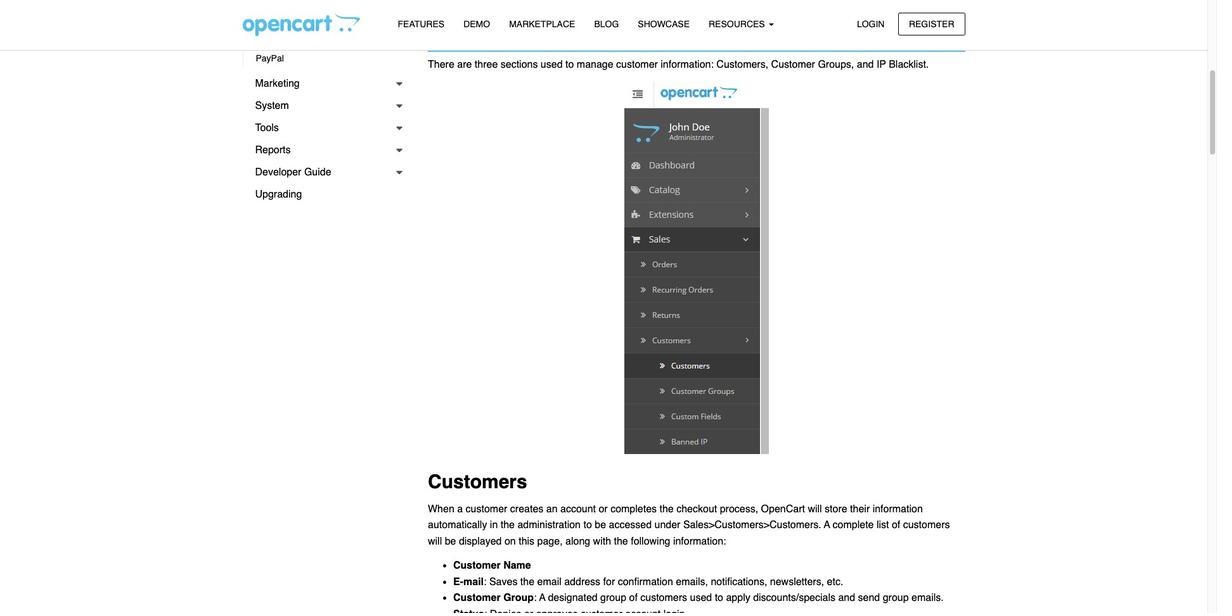 Task type: vqa. For each thing, say whether or not it's contained in the screenshot.
Error Logs
no



Task type: describe. For each thing, give the bounding box(es) containing it.
0 vertical spatial customer
[[772, 59, 816, 70]]

when
[[428, 504, 455, 515]]

opencart
[[761, 504, 805, 515]]

ip inside ip blacklist link
[[262, 6, 271, 16]]

register
[[909, 19, 955, 29]]

login link
[[847, 12, 896, 35]]

1 group from the left
[[601, 593, 627, 605]]

this
[[519, 537, 535, 548]]

developer
[[255, 167, 302, 178]]

register link
[[899, 12, 966, 35]]

a
[[457, 504, 463, 515]]

process,
[[720, 504, 759, 515]]

1 vertical spatial customer
[[453, 561, 501, 572]]

blog link
[[585, 13, 629, 36]]

discounts/specials
[[754, 593, 836, 605]]

of inside customer name e-mail : saves the email address for confirmation emails, notifications, newsletters, etc. customer group : a designated group of customers used to apply discounts/specials and send group emails.
[[629, 593, 638, 605]]

0 horizontal spatial :
[[484, 577, 487, 588]]

address
[[565, 577, 601, 588]]

complete
[[833, 520, 874, 532]]

system
[[255, 100, 289, 112]]

and inside customer name e-mail : saves the email address for confirmation emails, notifications, newsletters, etc. customer group : a designated group of customers used to apply discounts/specials and send group emails.
[[839, 593, 856, 605]]

with
[[593, 537, 611, 548]]

ip blacklist link
[[250, 0, 409, 22]]

resources
[[709, 19, 768, 29]]

account
[[561, 504, 596, 515]]

automatically
[[428, 520, 487, 532]]

used inside customer name e-mail : saves the email address for confirmation emails, notifications, newsletters, etc. customer group : a designated group of customers used to apply discounts/specials and send group emails.
[[690, 593, 712, 605]]

a inside when a customer creates an account or completes the checkout process, opencart will store their information automatically in the administration to be accessed under sales>customers>customers. a complete list of customers will be displayed on this page, along with the following information:
[[824, 520, 831, 532]]

marketing link
[[243, 73, 409, 95]]

login
[[857, 19, 885, 29]]

designated
[[548, 593, 598, 605]]

notifications,
[[711, 577, 768, 588]]

accessed
[[609, 520, 652, 532]]

upgrading link
[[243, 184, 409, 206]]

groups,
[[818, 59, 854, 70]]

sections
[[501, 59, 538, 70]]

the down 'accessed'
[[614, 537, 628, 548]]

the right in
[[501, 520, 515, 532]]

emails,
[[676, 577, 708, 588]]

of inside when a customer creates an account or completes the checkout process, opencart will store their information automatically in the administration to be accessed under sales>customers>customers. a complete list of customers will be displayed on this page, along with the following information:
[[892, 520, 901, 532]]

page,
[[538, 537, 563, 548]]

information: inside when a customer creates an account or completes the checkout process, opencart will store their information automatically in the administration to be accessed under sales>customers>customers. a complete list of customers will be displayed on this page, along with the following information:
[[673, 537, 726, 548]]

reports link
[[243, 140, 409, 162]]

marketing
[[255, 78, 300, 89]]

paypal
[[256, 53, 284, 63]]

there
[[428, 59, 455, 70]]

showcase
[[638, 19, 690, 29]]

1 horizontal spatial will
[[808, 504, 822, 515]]

name
[[504, 561, 531, 572]]

or
[[599, 504, 608, 515]]

sales>customers>customers.
[[684, 520, 822, 532]]

system link
[[243, 95, 409, 117]]

reports
[[255, 145, 291, 156]]

apply
[[726, 593, 751, 605]]

following
[[631, 537, 671, 548]]

vouchers
[[272, 31, 309, 41]]

for
[[603, 577, 615, 588]]

1 vertical spatial :
[[534, 593, 537, 605]]

newsletters,
[[770, 577, 825, 588]]

2 vertical spatial customer
[[453, 593, 501, 605]]

mail
[[464, 577, 484, 588]]

their
[[851, 504, 870, 515]]

ip blacklist
[[262, 6, 306, 16]]

the up under
[[660, 504, 674, 515]]

gift
[[256, 31, 270, 41]]

saves
[[490, 577, 518, 588]]

blacklist.
[[889, 59, 929, 70]]

an
[[547, 504, 558, 515]]

customer name e-mail : saves the email address for confirmation emails, notifications, newsletters, etc. customer group : a designated group of customers used to apply discounts/specials and send group emails.
[[453, 561, 944, 605]]



Task type: locate. For each thing, give the bounding box(es) containing it.
1 vertical spatial ip
[[877, 59, 887, 70]]

: left designated
[[534, 593, 537, 605]]

1 vertical spatial to
[[584, 520, 592, 532]]

showcase link
[[629, 13, 700, 36]]

customer up in
[[466, 504, 508, 515]]

:
[[484, 577, 487, 588], [534, 593, 537, 605]]

customers
[[428, 471, 527, 494]]

0 horizontal spatial and
[[839, 593, 856, 605]]

0 vertical spatial be
[[595, 520, 606, 532]]

customers down confirmation
[[641, 593, 688, 605]]

1 vertical spatial customers
[[641, 593, 688, 605]]

a
[[824, 520, 831, 532], [539, 593, 546, 605]]

0 horizontal spatial of
[[629, 593, 638, 605]]

a inside customer name e-mail : saves the email address for confirmation emails, notifications, newsletters, etc. customer group : a designated group of customers used to apply discounts/specials and send group emails.
[[539, 593, 546, 605]]

to
[[566, 59, 574, 70], [584, 520, 592, 532], [715, 593, 724, 605]]

three
[[475, 59, 498, 70]]

0 vertical spatial ip
[[262, 6, 271, 16]]

1 horizontal spatial and
[[857, 59, 874, 70]]

0 vertical spatial customer
[[616, 59, 658, 70]]

1 horizontal spatial customers
[[904, 520, 950, 532]]

1 vertical spatial information:
[[673, 537, 726, 548]]

will left store
[[808, 504, 822, 515]]

be down automatically
[[445, 537, 456, 548]]

customers backend image
[[624, 81, 770, 456]]

etc.
[[827, 577, 844, 588]]

checkout
[[677, 504, 717, 515]]

list
[[877, 520, 889, 532]]

1 vertical spatial used
[[690, 593, 712, 605]]

emails.
[[912, 593, 944, 605]]

0 vertical spatial a
[[824, 520, 831, 532]]

of right list
[[892, 520, 901, 532]]

marketplace link
[[500, 13, 585, 36]]

customer
[[772, 59, 816, 70], [453, 561, 501, 572], [453, 593, 501, 605]]

to left manage
[[566, 59, 574, 70]]

customer right manage
[[616, 59, 658, 70]]

0 vertical spatial information:
[[661, 59, 714, 70]]

along
[[566, 537, 591, 548]]

1 vertical spatial be
[[445, 537, 456, 548]]

0 horizontal spatial group
[[601, 593, 627, 605]]

the inside customer name e-mail : saves the email address for confirmation emails, notifications, newsletters, etc. customer group : a designated group of customers used to apply discounts/specials and send group emails.
[[521, 577, 535, 588]]

customers inside customer name e-mail : saves the email address for confirmation emails, notifications, newsletters, etc. customer group : a designated group of customers used to apply discounts/specials and send group emails.
[[641, 593, 688, 605]]

when a customer creates an account or completes the checkout process, opencart will store their information automatically in the administration to be accessed under sales>customers>customers. a complete list of customers will be displayed on this page, along with the following information:
[[428, 504, 950, 548]]

ip
[[262, 6, 271, 16], [877, 59, 887, 70]]

features
[[398, 19, 445, 29]]

2 horizontal spatial to
[[715, 593, 724, 605]]

resources link
[[700, 13, 784, 36]]

administration
[[518, 520, 581, 532]]

to inside when a customer creates an account or completes the checkout process, opencart will store their information automatically in the administration to be accessed under sales>customers>customers. a complete list of customers will be displayed on this page, along with the following information:
[[584, 520, 592, 532]]

and down etc.
[[839, 593, 856, 605]]

manage
[[577, 59, 614, 70]]

0 vertical spatial to
[[566, 59, 574, 70]]

tools
[[255, 122, 279, 134]]

0 horizontal spatial customer
[[466, 504, 508, 515]]

customer
[[616, 59, 658, 70], [466, 504, 508, 515]]

1 horizontal spatial ip
[[877, 59, 887, 70]]

tools link
[[243, 117, 409, 140]]

1 horizontal spatial :
[[534, 593, 537, 605]]

to left apply
[[715, 593, 724, 605]]

customers,
[[717, 59, 769, 70]]

group right "send"
[[883, 593, 909, 605]]

used right sections
[[541, 59, 563, 70]]

the up 'group' in the left of the page
[[521, 577, 535, 588]]

2 vertical spatial to
[[715, 593, 724, 605]]

1 horizontal spatial be
[[595, 520, 606, 532]]

blacklist
[[273, 6, 306, 16]]

customers inside when a customer creates an account or completes the checkout process, opencart will store their information automatically in the administration to be accessed under sales>customers>customers. a complete list of customers will be displayed on this page, along with the following information:
[[904, 520, 950, 532]]

ip left blacklist.
[[877, 59, 887, 70]]

0 vertical spatial will
[[808, 504, 822, 515]]

1 horizontal spatial of
[[892, 520, 901, 532]]

0 vertical spatial and
[[857, 59, 874, 70]]

send
[[858, 593, 880, 605]]

to inside customer name e-mail : saves the email address for confirmation emails, notifications, newsletters, etc. customer group : a designated group of customers used to apply discounts/specials and send group emails.
[[715, 593, 724, 605]]

1 vertical spatial a
[[539, 593, 546, 605]]

marketplace
[[509, 19, 575, 29]]

information:
[[661, 59, 714, 70], [673, 537, 726, 548]]

customer inside when a customer creates an account or completes the checkout process, opencart will store their information automatically in the administration to be accessed under sales>customers>customers. a complete list of customers will be displayed on this page, along with the following information:
[[466, 504, 508, 515]]

information
[[873, 504, 923, 515]]

developer guide
[[255, 167, 331, 178]]

guide
[[304, 167, 331, 178]]

customer down mail
[[453, 593, 501, 605]]

customer left 'groups,'
[[772, 59, 816, 70]]

0 vertical spatial of
[[892, 520, 901, 532]]

0 horizontal spatial used
[[541, 59, 563, 70]]

confirmation
[[618, 577, 673, 588]]

1 vertical spatial will
[[428, 537, 442, 548]]

information: down checkout
[[673, 537, 726, 548]]

customers
[[904, 520, 950, 532], [641, 593, 688, 605]]

2 group from the left
[[883, 593, 909, 605]]

completes
[[611, 504, 657, 515]]

0 horizontal spatial be
[[445, 537, 456, 548]]

0 horizontal spatial customers
[[641, 593, 688, 605]]

gift vouchers
[[256, 31, 309, 41]]

under
[[655, 520, 681, 532]]

email
[[537, 577, 562, 588]]

e-
[[453, 577, 464, 588]]

ip left blacklist
[[262, 6, 271, 16]]

information: down showcase link
[[661, 59, 714, 70]]

1 vertical spatial and
[[839, 593, 856, 605]]

1 vertical spatial customer
[[466, 504, 508, 515]]

to down account
[[584, 520, 592, 532]]

0 vertical spatial used
[[541, 59, 563, 70]]

demo
[[464, 19, 490, 29]]

a down email
[[539, 593, 546, 605]]

displayed
[[459, 537, 502, 548]]

1 horizontal spatial customer
[[616, 59, 658, 70]]

0 horizontal spatial will
[[428, 537, 442, 548]]

1 horizontal spatial to
[[584, 520, 592, 532]]

0 horizontal spatial to
[[566, 59, 574, 70]]

group
[[504, 593, 534, 605]]

developer guide link
[[243, 162, 409, 184]]

0 vertical spatial customers
[[904, 520, 950, 532]]

of
[[892, 520, 901, 532], [629, 593, 638, 605]]

will down automatically
[[428, 537, 442, 548]]

demo link
[[454, 13, 500, 36]]

blog
[[595, 19, 619, 29]]

be up with
[[595, 520, 606, 532]]

1 horizontal spatial used
[[690, 593, 712, 605]]

customer up mail
[[453, 561, 501, 572]]

creates
[[510, 504, 544, 515]]

customers down information
[[904, 520, 950, 532]]

1 vertical spatial of
[[629, 593, 638, 605]]

opencart - open source shopping cart solution image
[[243, 13, 360, 36]]

0 vertical spatial :
[[484, 577, 487, 588]]

gift vouchers link
[[243, 25, 409, 48]]

and
[[857, 59, 874, 70], [839, 593, 856, 605]]

upgrading
[[255, 189, 302, 200]]

used
[[541, 59, 563, 70], [690, 593, 712, 605]]

a down store
[[824, 520, 831, 532]]

on
[[505, 537, 516, 548]]

features link
[[388, 13, 454, 36]]

1 horizontal spatial a
[[824, 520, 831, 532]]

and right 'groups,'
[[857, 59, 874, 70]]

in
[[490, 520, 498, 532]]

of down confirmation
[[629, 593, 638, 605]]

1 horizontal spatial group
[[883, 593, 909, 605]]

be
[[595, 520, 606, 532], [445, 537, 456, 548]]

group down for
[[601, 593, 627, 605]]

are
[[457, 59, 472, 70]]

0 horizontal spatial ip
[[262, 6, 271, 16]]

paypal link
[[243, 48, 409, 70]]

0 horizontal spatial a
[[539, 593, 546, 605]]

will
[[808, 504, 822, 515], [428, 537, 442, 548]]

store
[[825, 504, 848, 515]]

there are three sections used to manage customer information: customers, customer groups, and ip blacklist.
[[428, 59, 929, 70]]

used down emails,
[[690, 593, 712, 605]]

: left saves
[[484, 577, 487, 588]]



